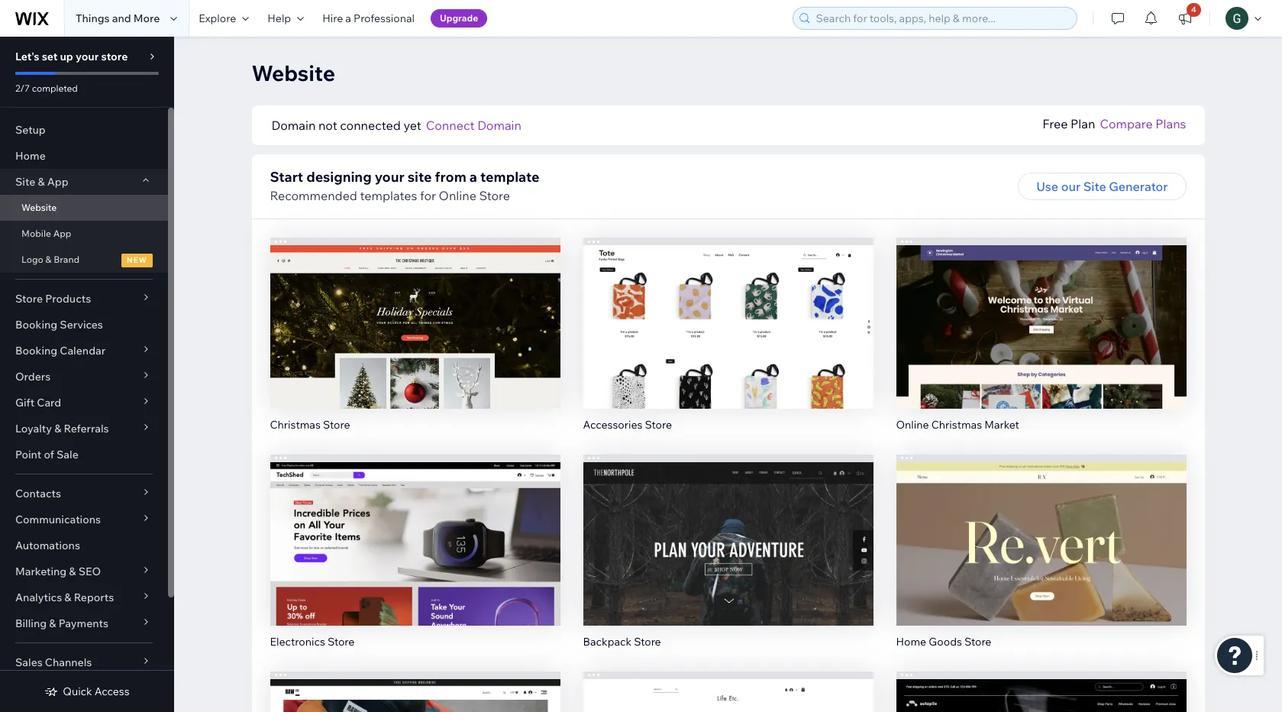 Task type: describe. For each thing, give the bounding box(es) containing it.
sale
[[57, 448, 79, 462]]

market
[[985, 418, 1020, 432]]

channels
[[45, 656, 92, 669]]

home for home goods store
[[897, 635, 927, 648]]

point of sale
[[15, 448, 79, 462]]

free
[[1043, 116, 1069, 131]]

view for online christmas market
[[1028, 335, 1056, 351]]

billing & payments
[[15, 617, 108, 630]]

& for analytics
[[64, 591, 71, 604]]

plans
[[1156, 116, 1187, 131]]

edit for electronics store
[[404, 520, 427, 535]]

hire
[[323, 11, 343, 25]]

booking calendar
[[15, 344, 106, 358]]

electronics
[[270, 635, 325, 648]]

new
[[127, 255, 147, 265]]

edit button for electronics store
[[383, 514, 447, 541]]

your inside sidebar element
[[76, 50, 99, 63]]

upgrade
[[440, 12, 478, 24]]

contacts button
[[0, 481, 168, 507]]

generator
[[1110, 179, 1169, 194]]

products
[[45, 292, 91, 306]]

0 vertical spatial a
[[346, 11, 351, 25]]

sales
[[15, 656, 43, 669]]

communications button
[[0, 507, 168, 533]]

marketing & seo
[[15, 565, 101, 578]]

& for logo
[[45, 254, 52, 265]]

connect
[[426, 118, 475, 133]]

& for loyalty
[[54, 422, 61, 436]]

hire a professional
[[323, 11, 415, 25]]

edit button for accessories store
[[696, 297, 761, 325]]

0 vertical spatial website
[[252, 60, 335, 86]]

view button for backpack store
[[696, 546, 761, 574]]

compare plans button
[[1101, 115, 1187, 133]]

communications
[[15, 513, 101, 526]]

billing
[[15, 617, 47, 630]]

and
[[112, 11, 131, 25]]

sidebar element
[[0, 37, 174, 712]]

store inside "start designing your site from a template recommended templates for online store"
[[479, 188, 510, 203]]

logo & brand
[[21, 254, 80, 265]]

help button
[[258, 0, 313, 37]]

edit button for online christmas market
[[1010, 297, 1074, 325]]

payments
[[59, 617, 108, 630]]

accessories
[[583, 418, 643, 432]]

& for marketing
[[69, 565, 76, 578]]

analytics
[[15, 591, 62, 604]]

edit button for home goods store
[[1010, 514, 1074, 541]]

analytics & reports
[[15, 591, 114, 604]]

start designing your site from a template recommended templates for online store
[[270, 168, 540, 203]]

designing
[[307, 168, 372, 186]]

2/7
[[15, 83, 30, 94]]

home goods store
[[897, 635, 992, 648]]

website link
[[0, 195, 168, 221]]

gift
[[15, 396, 35, 410]]

loyalty
[[15, 422, 52, 436]]

booking calendar button
[[0, 338, 168, 364]]

4 button
[[1169, 0, 1203, 37]]

2/7 completed
[[15, 83, 78, 94]]

store products
[[15, 292, 91, 306]]

online christmas market
[[897, 418, 1020, 432]]

electronics store
[[270, 635, 355, 648]]

automations link
[[0, 533, 168, 559]]

domain not connected yet connect domain
[[272, 118, 522, 133]]

compare
[[1101, 116, 1154, 131]]

mobile app
[[21, 228, 71, 239]]

1 vertical spatial app
[[53, 228, 71, 239]]

referrals
[[64, 422, 109, 436]]

backpack store
[[583, 635, 661, 648]]

explore
[[199, 11, 236, 25]]

quick
[[63, 685, 92, 698]]

goods
[[929, 635, 963, 648]]

home link
[[0, 143, 168, 169]]

site inside popup button
[[15, 175, 35, 189]]

more
[[134, 11, 160, 25]]

hire a professional link
[[313, 0, 424, 37]]

let's set up your store
[[15, 50, 128, 63]]

of
[[44, 448, 54, 462]]

edit for home goods store
[[1030, 520, 1053, 535]]

loyalty & referrals button
[[0, 416, 168, 442]]

a inside "start designing your site from a template recommended templates for online store"
[[470, 168, 478, 186]]

Search for tools, apps, help & more... field
[[812, 8, 1073, 29]]

mobile app link
[[0, 221, 168, 247]]

site
[[408, 168, 432, 186]]

1 domain from the left
[[272, 118, 316, 133]]

connect domain button
[[426, 116, 522, 134]]

set
[[42, 50, 58, 63]]

for
[[420, 188, 436, 203]]

edit button for christmas store
[[383, 297, 447, 325]]

orders
[[15, 370, 51, 384]]

loyalty & referrals
[[15, 422, 109, 436]]

app inside popup button
[[47, 175, 68, 189]]

template
[[481, 168, 540, 186]]

site & app
[[15, 175, 68, 189]]



Task type: vqa. For each thing, say whether or not it's contained in the screenshot.
Communications popup button
yes



Task type: locate. For each thing, give the bounding box(es) containing it.
edit for online christmas market
[[1030, 303, 1053, 319]]

christmas store
[[270, 418, 350, 432]]

help
[[268, 11, 291, 25]]

view for electronics store
[[401, 552, 429, 567]]

& right loyalty
[[54, 422, 61, 436]]

online inside "start designing your site from a template recommended templates for online store"
[[439, 188, 477, 203]]

our
[[1062, 179, 1081, 194]]

site right the our
[[1084, 179, 1107, 194]]

view for christmas store
[[401, 335, 429, 351]]

a right from
[[470, 168, 478, 186]]

use our site generator button
[[1019, 173, 1187, 200]]

0 vertical spatial home
[[15, 149, 46, 163]]

analytics & reports button
[[0, 585, 168, 611]]

store
[[101, 50, 128, 63]]

your up templates
[[375, 168, 405, 186]]

& for billing
[[49, 617, 56, 630]]

&
[[38, 175, 45, 189], [45, 254, 52, 265], [54, 422, 61, 436], [69, 565, 76, 578], [64, 591, 71, 604], [49, 617, 56, 630]]

view button for electronics store
[[383, 546, 448, 574]]

booking up the orders
[[15, 344, 57, 358]]

free plan compare plans
[[1043, 116, 1187, 131]]

home down setup at the left of the page
[[15, 149, 46, 163]]

view button for home goods store
[[1009, 546, 1074, 574]]

from
[[435, 168, 467, 186]]

not
[[319, 118, 338, 133]]

site inside button
[[1084, 179, 1107, 194]]

view button
[[383, 329, 448, 357], [1009, 329, 1074, 357], [383, 546, 448, 574], [696, 546, 761, 574], [1009, 546, 1074, 574]]

app up 'website' link
[[47, 175, 68, 189]]

marketing & seo button
[[0, 559, 168, 585]]

1 vertical spatial online
[[897, 418, 930, 432]]

0 vertical spatial booking
[[15, 318, 57, 332]]

app
[[47, 175, 68, 189], [53, 228, 71, 239]]

1 horizontal spatial home
[[897, 635, 927, 648]]

1 vertical spatial your
[[375, 168, 405, 186]]

store products button
[[0, 286, 168, 312]]

1 horizontal spatial domain
[[478, 118, 522, 133]]

online
[[439, 188, 477, 203], [897, 418, 930, 432]]

0 horizontal spatial christmas
[[270, 418, 321, 432]]

edit button for backpack store
[[696, 514, 761, 541]]

brand
[[54, 254, 80, 265]]

your
[[76, 50, 99, 63], [375, 168, 405, 186]]

gift card button
[[0, 390, 168, 416]]

1 horizontal spatial site
[[1084, 179, 1107, 194]]

calendar
[[60, 344, 106, 358]]

booking
[[15, 318, 57, 332], [15, 344, 57, 358]]

templates
[[360, 188, 418, 203]]

1 vertical spatial booking
[[15, 344, 57, 358]]

connected
[[340, 118, 401, 133]]

view for backpack store
[[714, 552, 743, 567]]

1 vertical spatial home
[[897, 635, 927, 648]]

0 horizontal spatial home
[[15, 149, 46, 163]]

up
[[60, 50, 73, 63]]

plan
[[1071, 116, 1096, 131]]

0 horizontal spatial your
[[76, 50, 99, 63]]

0 horizontal spatial a
[[346, 11, 351, 25]]

start
[[270, 168, 303, 186]]

& right logo
[[45, 254, 52, 265]]

home left goods
[[897, 635, 927, 648]]

edit for christmas store
[[404, 303, 427, 319]]

marketing
[[15, 565, 67, 578]]

edit for accessories store
[[717, 303, 740, 319]]

logo
[[21, 254, 43, 265]]

website
[[252, 60, 335, 86], [21, 202, 57, 213]]

home
[[15, 149, 46, 163], [897, 635, 927, 648]]

0 horizontal spatial domain
[[272, 118, 316, 133]]

1 horizontal spatial website
[[252, 60, 335, 86]]

app right 'mobile'
[[53, 228, 71, 239]]

point
[[15, 448, 41, 462]]

2 booking from the top
[[15, 344, 57, 358]]

booking services link
[[0, 312, 168, 338]]

0 vertical spatial your
[[76, 50, 99, 63]]

seo
[[78, 565, 101, 578]]

domain left not
[[272, 118, 316, 133]]

quick access
[[63, 685, 130, 698]]

things
[[76, 11, 110, 25]]

mobile
[[21, 228, 51, 239]]

your right up
[[76, 50, 99, 63]]

sales channels button
[[0, 649, 168, 675]]

upgrade button
[[431, 9, 488, 28]]

professional
[[354, 11, 415, 25]]

card
[[37, 396, 61, 410]]

view button for christmas store
[[383, 329, 448, 357]]

0 vertical spatial app
[[47, 175, 68, 189]]

gift card
[[15, 396, 61, 410]]

backpack
[[583, 635, 632, 648]]

home for home
[[15, 149, 46, 163]]

a
[[346, 11, 351, 25], [470, 168, 478, 186]]

site & app button
[[0, 169, 168, 195]]

2 domain from the left
[[478, 118, 522, 133]]

use
[[1037, 179, 1059, 194]]

& right billing
[[49, 617, 56, 630]]

booking for booking calendar
[[15, 344, 57, 358]]

setup link
[[0, 117, 168, 143]]

& left reports
[[64, 591, 71, 604]]

reports
[[74, 591, 114, 604]]

edit for backpack store
[[717, 520, 740, 535]]

0 vertical spatial online
[[439, 188, 477, 203]]

store
[[479, 188, 510, 203], [15, 292, 43, 306], [323, 418, 350, 432], [645, 418, 672, 432], [328, 635, 355, 648], [634, 635, 661, 648], [965, 635, 992, 648]]

& left seo
[[69, 565, 76, 578]]

sales channels
[[15, 656, 92, 669]]

0 horizontal spatial site
[[15, 175, 35, 189]]

billing & payments button
[[0, 611, 168, 636]]

& for site
[[38, 175, 45, 189]]

booking inside booking services link
[[15, 318, 57, 332]]

accessories store
[[583, 418, 672, 432]]

1 booking from the top
[[15, 318, 57, 332]]

view for home goods store
[[1028, 552, 1056, 567]]

website down help button
[[252, 60, 335, 86]]

home inside sidebar element
[[15, 149, 46, 163]]

1 horizontal spatial your
[[375, 168, 405, 186]]

1 horizontal spatial a
[[470, 168, 478, 186]]

recommended
[[270, 188, 358, 203]]

let's
[[15, 50, 39, 63]]

website down site & app
[[21, 202, 57, 213]]

0 horizontal spatial online
[[439, 188, 477, 203]]

store inside store products popup button
[[15, 292, 43, 306]]

point of sale link
[[0, 442, 168, 468]]

1 vertical spatial website
[[21, 202, 57, 213]]

site down setup at the left of the page
[[15, 175, 35, 189]]

setup
[[15, 123, 46, 137]]

1 horizontal spatial christmas
[[932, 418, 983, 432]]

domain right 'connect'
[[478, 118, 522, 133]]

quick access button
[[45, 685, 130, 698]]

contacts
[[15, 487, 61, 500]]

& inside "popup button"
[[54, 422, 61, 436]]

website inside sidebar element
[[21, 202, 57, 213]]

a right hire
[[346, 11, 351, 25]]

booking for booking services
[[15, 318, 57, 332]]

& up 'website' link
[[38, 175, 45, 189]]

access
[[95, 685, 130, 698]]

things and more
[[76, 11, 160, 25]]

booking inside booking calendar dropdown button
[[15, 344, 57, 358]]

0 horizontal spatial website
[[21, 202, 57, 213]]

& inside popup button
[[38, 175, 45, 189]]

1 christmas from the left
[[270, 418, 321, 432]]

booking down the store products
[[15, 318, 57, 332]]

2 christmas from the left
[[932, 418, 983, 432]]

view button for online christmas market
[[1009, 329, 1074, 357]]

1 horizontal spatial online
[[897, 418, 930, 432]]

your inside "start designing your site from a template recommended templates for online store"
[[375, 168, 405, 186]]

4
[[1192, 5, 1197, 15]]

1 vertical spatial a
[[470, 168, 478, 186]]

booking services
[[15, 318, 103, 332]]



